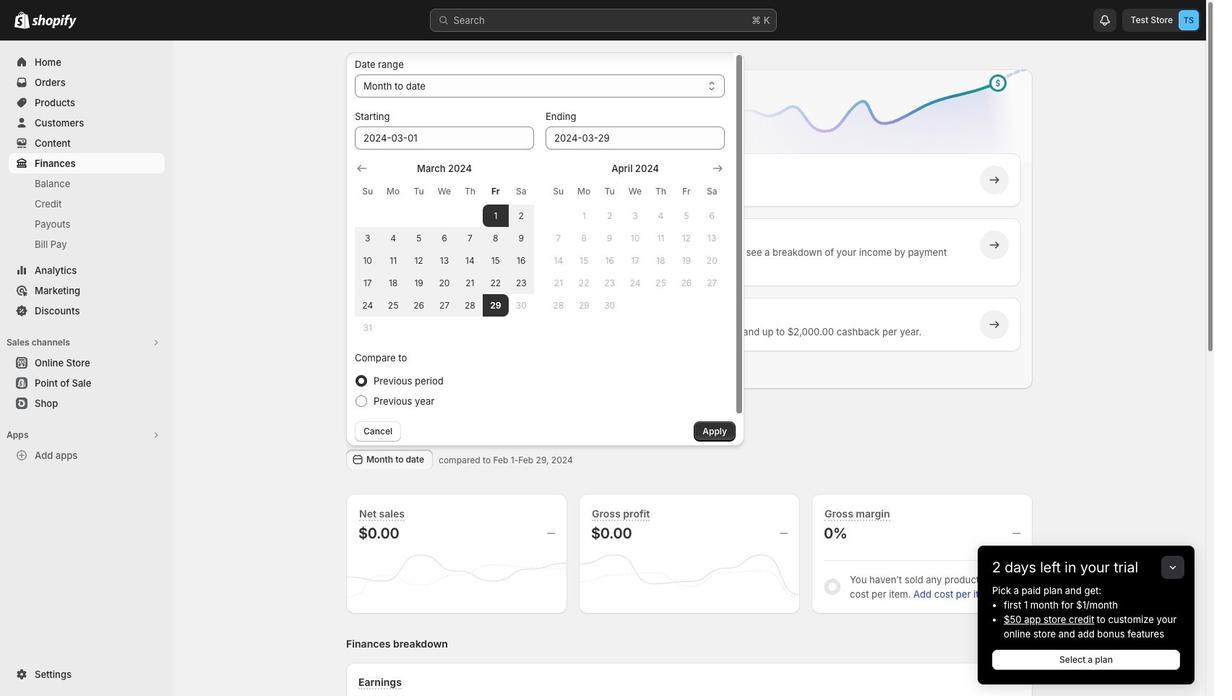 Task type: locate. For each thing, give the bounding box(es) containing it.
0 horizontal spatial grid
[[355, 161, 534, 339]]

0 horizontal spatial wednesday element
[[432, 179, 457, 205]]

1 horizontal spatial grid
[[546, 161, 725, 317]]

2 thursday element from the left
[[648, 179, 674, 205]]

2 tuesday element from the left
[[597, 179, 623, 205]]

test store image
[[1179, 10, 1199, 30]]

tuesday element for 1st sunday element from the left
[[406, 179, 432, 205]]

1 horizontal spatial tuesday element
[[597, 179, 623, 205]]

monday element
[[381, 179, 406, 205], [571, 179, 597, 205]]

0 horizontal spatial shopify image
[[14, 12, 30, 29]]

0 horizontal spatial sunday element
[[355, 179, 381, 205]]

grid
[[355, 161, 534, 339], [546, 161, 725, 317]]

0 horizontal spatial saturday element
[[509, 179, 534, 205]]

1 horizontal spatial monday element
[[571, 179, 597, 205]]

2 saturday element from the left
[[699, 179, 725, 205]]

1 horizontal spatial saturday element
[[699, 179, 725, 205]]

1 saturday element from the left
[[509, 179, 534, 205]]

friday element
[[483, 179, 509, 205], [674, 179, 699, 205]]

0 horizontal spatial monday element
[[381, 179, 406, 205]]

0 horizontal spatial tuesday element
[[406, 179, 432, 205]]

2 wednesday element from the left
[[623, 179, 648, 205]]

tuesday element
[[406, 179, 432, 205], [597, 179, 623, 205]]

friday element for saturday element for 'tuesday' 'element' corresponding to first sunday element from right
[[674, 179, 699, 205]]

1 tuesday element from the left
[[406, 179, 432, 205]]

wednesday element for saturday element for 'tuesday' 'element' corresponding to first sunday element from right thursday element
[[623, 179, 648, 205]]

thursday element
[[457, 179, 483, 205], [648, 179, 674, 205]]

1 horizontal spatial sunday element
[[546, 179, 571, 205]]

0 horizontal spatial friday element
[[483, 179, 509, 205]]

2 sunday element from the left
[[546, 179, 571, 205]]

1 wednesday element from the left
[[432, 179, 457, 205]]

2 friday element from the left
[[674, 179, 699, 205]]

1 horizontal spatial wednesday element
[[623, 179, 648, 205]]

monday element for first sunday element from right
[[571, 179, 597, 205]]

sunday element
[[355, 179, 381, 205], [546, 179, 571, 205]]

saturday element
[[509, 179, 534, 205], [699, 179, 725, 205]]

shopify image
[[14, 12, 30, 29], [32, 14, 77, 29]]

1 friday element from the left
[[483, 179, 509, 205]]

select a plan image
[[377, 173, 392, 187]]

None text field
[[355, 127, 534, 150], [546, 127, 725, 150], [355, 127, 534, 150], [546, 127, 725, 150]]

wednesday element
[[432, 179, 457, 205], [623, 179, 648, 205]]

1 horizontal spatial thursday element
[[648, 179, 674, 205]]

1 horizontal spatial friday element
[[674, 179, 699, 205]]

0 horizontal spatial thursday element
[[457, 179, 483, 205]]

2 monday element from the left
[[571, 179, 597, 205]]

1 monday element from the left
[[381, 179, 406, 205]]

1 thursday element from the left
[[457, 179, 483, 205]]

tuesday element for first sunday element from right
[[597, 179, 623, 205]]



Task type: vqa. For each thing, say whether or not it's contained in the screenshot.
the left 'grid'
yes



Task type: describe. For each thing, give the bounding box(es) containing it.
monday element for 1st sunday element from the left
[[381, 179, 406, 205]]

thursday element for saturday element corresponding to 'tuesday' 'element' for 1st sunday element from the left
[[457, 179, 483, 205]]

thursday element for saturday element for 'tuesday' 'element' corresponding to first sunday element from right
[[648, 179, 674, 205]]

wednesday element for thursday element corresponding to saturday element corresponding to 'tuesday' 'element' for 1st sunday element from the left
[[432, 179, 457, 205]]

2 grid from the left
[[546, 161, 725, 317]]

1 grid from the left
[[355, 161, 534, 339]]

saturday element for 'tuesday' 'element' for 1st sunday element from the left
[[509, 179, 534, 205]]

1 horizontal spatial shopify image
[[32, 14, 77, 29]]

line chart image
[[705, 67, 1036, 185]]

friday element for saturday element corresponding to 'tuesday' 'element' for 1st sunday element from the left
[[483, 179, 509, 205]]

set up shopify payments image
[[377, 238, 392, 252]]

saturday element for 'tuesday' 'element' corresponding to first sunday element from right
[[699, 179, 725, 205]]

1 sunday element from the left
[[355, 179, 381, 205]]



